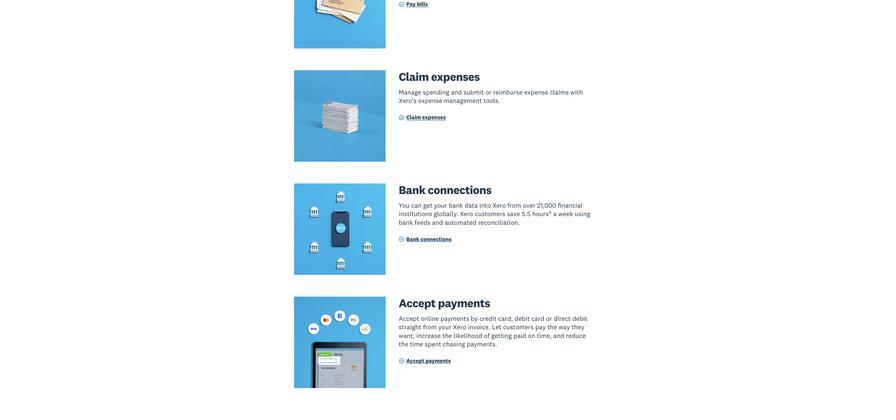 Task type: describe. For each thing, give the bounding box(es) containing it.
your inside you can get your bank data into xero from over 21,000 financial institutions globally. xero customers save 5.5 hours* a week using bank feeds and automated reconciliation.
[[434, 202, 447, 210]]

get
[[423, 202, 433, 210]]

likelihood
[[454, 332, 483, 341]]

management
[[444, 97, 482, 105]]

paid
[[514, 332, 527, 341]]

manage
[[399, 88, 421, 97]]

tools.
[[484, 97, 500, 105]]

on
[[528, 332, 535, 341]]

accept payments inside button
[[407, 358, 451, 365]]

0 vertical spatial bank
[[399, 183, 426, 198]]

you can get your bank data into xero from over 21,000 financial institutions globally. xero customers save 5.5 hours* a week using bank feeds and automated reconciliation.
[[399, 202, 591, 227]]

0 vertical spatial expenses
[[431, 70, 480, 84]]

way
[[559, 324, 570, 332]]

pay bills button
[[399, 1, 428, 9]]

customers inside you can get your bank data into xero from over 21,000 financial institutions globally. xero customers save 5.5 hours* a week using bank feeds and automated reconciliation.
[[475, 210, 506, 219]]

and inside manage spending and submit or reimburse expense claims with xero's expense management tools.
[[451, 88, 462, 97]]

manage spending and submit or reimburse expense claims with xero's expense management tools.
[[399, 88, 583, 105]]

card,
[[498, 315, 513, 324]]

payments inside accept online payments by credit card, debit card or direct debit straight from your xero invoice. let customers pay the way they want, increase the likelihood of getting paid on time, and reduce the time spent chasing payments.
[[441, 315, 469, 324]]

getting
[[492, 332, 512, 341]]

increase
[[417, 332, 441, 341]]

expenses inside button
[[422, 114, 446, 121]]

bank connections inside button
[[407, 236, 452, 243]]

xero right into
[[493, 202, 506, 210]]

from inside accept online payments by credit card, debit card or direct debit straight from your xero invoice. let customers pay the way they want, increase the likelihood of getting paid on time, and reduce the time spent chasing payments.
[[423, 324, 437, 332]]

online
[[421, 315, 439, 324]]

a
[[554, 210, 557, 219]]

financial
[[558, 202, 583, 210]]

of
[[484, 332, 490, 341]]

claim inside claim expenses button
[[407, 114, 421, 121]]

0 vertical spatial claim expenses
[[399, 70, 480, 84]]

0 vertical spatial accept payments
[[399, 296, 490, 311]]

into
[[480, 202, 491, 210]]

week
[[559, 210, 573, 219]]

bills
[[417, 1, 428, 8]]

accept payments button
[[399, 358, 451, 366]]

payments.
[[467, 341, 498, 349]]

claims
[[550, 88, 569, 97]]

1 debit from the left
[[515, 315, 530, 324]]

1 horizontal spatial the
[[443, 332, 452, 341]]

accept inside button
[[407, 358, 425, 365]]

using
[[575, 210, 591, 219]]

0 vertical spatial payments
[[438, 296, 490, 311]]

straight
[[399, 324, 422, 332]]

with
[[571, 88, 583, 97]]

save
[[507, 210, 520, 219]]

your inside accept online payments by credit card, debit card or direct debit straight from your xero invoice. let customers pay the way they want, increase the likelihood of getting paid on time, and reduce the time spent chasing payments.
[[439, 324, 452, 332]]

institutions
[[399, 210, 432, 219]]

0 vertical spatial bank
[[449, 202, 463, 210]]

you
[[399, 202, 410, 210]]

or inside manage spending and submit or reimburse expense claims with xero's expense management tools.
[[486, 88, 492, 97]]

2 debit from the left
[[573, 315, 588, 324]]

accept online payments by credit card, debit card or direct debit straight from your xero invoice. let customers pay the way they want, increase the likelihood of getting paid on time, and reduce the time spent chasing payments.
[[399, 315, 588, 349]]

they
[[572, 324, 585, 332]]

pay
[[407, 1, 416, 8]]

chasing
[[443, 341, 465, 349]]

customers inside accept online payments by credit card, debit card or direct debit straight from your xero invoice. let customers pay the way they want, increase the likelihood of getting paid on time, and reduce the time spent chasing payments.
[[503, 324, 534, 332]]

time
[[410, 341, 423, 349]]

reconciliation.
[[478, 219, 520, 227]]



Task type: locate. For each thing, give the bounding box(es) containing it.
data
[[465, 202, 478, 210]]

your
[[434, 202, 447, 210], [439, 324, 452, 332]]

1 vertical spatial payments
[[441, 315, 469, 324]]

the up chasing
[[443, 332, 452, 341]]

expenses down spending on the top of the page
[[422, 114, 446, 121]]

1 horizontal spatial and
[[451, 88, 462, 97]]

xero inside accept online payments by credit card, debit card or direct debit straight from your xero invoice. let customers pay the way they want, increase the likelihood of getting paid on time, and reduce the time spent chasing payments.
[[453, 324, 467, 332]]

1 horizontal spatial debit
[[573, 315, 588, 324]]

0 vertical spatial or
[[486, 88, 492, 97]]

connections down feeds
[[421, 236, 452, 243]]

the up 'time,'
[[548, 324, 557, 332]]

expense
[[525, 88, 549, 97], [418, 97, 443, 105]]

accept
[[399, 296, 436, 311], [399, 315, 419, 324], [407, 358, 425, 365]]

1 vertical spatial claim
[[407, 114, 421, 121]]

0 vertical spatial bank connections
[[399, 183, 492, 198]]

1 vertical spatial bank connections
[[407, 236, 452, 243]]

claim
[[399, 70, 429, 84], [407, 114, 421, 121]]

1 horizontal spatial or
[[546, 315, 552, 324]]

card
[[532, 315, 545, 324]]

connections
[[428, 183, 492, 198], [421, 236, 452, 243]]

0 horizontal spatial the
[[399, 341, 409, 349]]

from down online
[[423, 324, 437, 332]]

accept up online
[[399, 296, 436, 311]]

payments left by
[[441, 315, 469, 324]]

automated
[[445, 219, 477, 227]]

debit up they
[[573, 315, 588, 324]]

1 horizontal spatial expense
[[525, 88, 549, 97]]

payments inside button
[[426, 358, 451, 365]]

connections up data
[[428, 183, 492, 198]]

1 vertical spatial claim expenses
[[407, 114, 446, 121]]

0 vertical spatial customers
[[475, 210, 506, 219]]

payments down spent
[[426, 358, 451, 365]]

xero
[[493, 202, 506, 210], [460, 210, 473, 219], [453, 324, 467, 332]]

0 vertical spatial accept
[[399, 296, 436, 311]]

accept inside accept online payments by credit card, debit card or direct debit straight from your xero invoice. let customers pay the way they want, increase the likelihood of getting paid on time, and reduce the time spent chasing payments.
[[399, 315, 419, 324]]

payments
[[438, 296, 490, 311], [441, 315, 469, 324], [426, 358, 451, 365]]

accept up straight on the bottom
[[399, 315, 419, 324]]

time,
[[537, 332, 552, 341]]

1 horizontal spatial from
[[508, 202, 521, 210]]

xero's
[[399, 97, 417, 105]]

spending
[[423, 88, 450, 97]]

claim expenses
[[399, 70, 480, 84], [407, 114, 446, 121]]

reduce
[[566, 332, 586, 341]]

reimburse
[[493, 88, 523, 97]]

credit
[[480, 315, 497, 324]]

accept payments up online
[[399, 296, 490, 311]]

bank connections button
[[399, 236, 452, 244]]

the
[[548, 324, 557, 332], [443, 332, 452, 341], [399, 341, 409, 349]]

bank up can
[[399, 183, 426, 198]]

expenses
[[431, 70, 480, 84], [422, 114, 446, 121]]

xero down data
[[460, 210, 473, 219]]

1 vertical spatial customers
[[503, 324, 534, 332]]

bank connections down feeds
[[407, 236, 452, 243]]

or inside accept online payments by credit card, debit card or direct debit straight from your xero invoice. let customers pay the way they want, increase the likelihood of getting paid on time, and reduce the time spent chasing payments.
[[546, 315, 552, 324]]

or
[[486, 88, 492, 97], [546, 315, 552, 324]]

payments up by
[[438, 296, 490, 311]]

the down want,
[[399, 341, 409, 349]]

or right card
[[546, 315, 552, 324]]

and inside you can get your bank data into xero from over 21,000 financial institutions globally. xero customers save 5.5 hours* a week using bank feeds and automated reconciliation.
[[432, 219, 443, 227]]

0 horizontal spatial and
[[432, 219, 443, 227]]

0 horizontal spatial bank
[[399, 219, 413, 227]]

2 vertical spatial accept
[[407, 358, 425, 365]]

spent
[[425, 341, 441, 349]]

connections inside button
[[421, 236, 452, 243]]

2 horizontal spatial and
[[554, 332, 565, 341]]

5.5
[[522, 210, 531, 219]]

0 vertical spatial and
[[451, 88, 462, 97]]

customers up paid
[[503, 324, 534, 332]]

customers
[[475, 210, 506, 219], [503, 324, 534, 332]]

1 vertical spatial bank
[[399, 219, 413, 227]]

bank down institutions
[[399, 219, 413, 227]]

xero up likelihood
[[453, 324, 467, 332]]

1 vertical spatial accept payments
[[407, 358, 451, 365]]

0 vertical spatial claim
[[399, 70, 429, 84]]

and down the way
[[554, 332, 565, 341]]

pay
[[536, 324, 546, 332]]

xero for payments
[[453, 324, 467, 332]]

or up 'tools.' on the right top of the page
[[486, 88, 492, 97]]

claim expenses inside button
[[407, 114, 446, 121]]

2 vertical spatial payments
[[426, 358, 451, 365]]

claim down xero's
[[407, 114, 421, 121]]

expenses up the submit
[[431, 70, 480, 84]]

1 vertical spatial from
[[423, 324, 437, 332]]

feeds
[[415, 219, 431, 227]]

0 horizontal spatial debit
[[515, 315, 530, 324]]

globally.
[[434, 210, 459, 219]]

bank
[[449, 202, 463, 210], [399, 219, 413, 227]]

can
[[411, 202, 422, 210]]

claim expenses down xero's
[[407, 114, 446, 121]]

from inside you can get your bank data into xero from over 21,000 financial institutions globally. xero customers save 5.5 hours* a week using bank feeds and automated reconciliation.
[[508, 202, 521, 210]]

accept payments
[[399, 296, 490, 311], [407, 358, 451, 365]]

1 vertical spatial or
[[546, 315, 552, 324]]

your up globally.
[[434, 202, 447, 210]]

claim expenses up spending on the top of the page
[[399, 70, 480, 84]]

21,000
[[537, 202, 556, 210]]

want,
[[399, 332, 415, 341]]

1 vertical spatial accept
[[399, 315, 419, 324]]

by
[[471, 315, 478, 324]]

pay bills
[[407, 1, 428, 8]]

accept payments down spent
[[407, 358, 451, 365]]

xero for connections
[[460, 210, 473, 219]]

and down globally.
[[432, 219, 443, 227]]

submit
[[464, 88, 484, 97]]

bank connections
[[399, 183, 492, 198], [407, 236, 452, 243]]

bank
[[399, 183, 426, 198], [407, 236, 420, 243]]

bank down feeds
[[407, 236, 420, 243]]

1 vertical spatial your
[[439, 324, 452, 332]]

0 horizontal spatial from
[[423, 324, 437, 332]]

accept down time on the bottom of the page
[[407, 358, 425, 365]]

bank inside button
[[407, 236, 420, 243]]

0 vertical spatial your
[[434, 202, 447, 210]]

debit left card
[[515, 315, 530, 324]]

2 vertical spatial and
[[554, 332, 565, 341]]

debit
[[515, 315, 530, 324], [573, 315, 588, 324]]

your down online
[[439, 324, 452, 332]]

direct
[[554, 315, 571, 324]]

1 vertical spatial bank
[[407, 236, 420, 243]]

0 vertical spatial connections
[[428, 183, 492, 198]]

over
[[523, 202, 536, 210]]

0 horizontal spatial or
[[486, 88, 492, 97]]

expense left claims
[[525, 88, 549, 97]]

claim expenses button
[[399, 114, 446, 122]]

let
[[492, 324, 502, 332]]

and up "management"
[[451, 88, 462, 97]]

and inside accept online payments by credit card, debit card or direct debit straight from your xero invoice. let customers pay the way they want, increase the likelihood of getting paid on time, and reduce the time spent chasing payments.
[[554, 332, 565, 341]]

and
[[451, 88, 462, 97], [432, 219, 443, 227], [554, 332, 565, 341]]

expense down spending on the top of the page
[[418, 97, 443, 105]]

invoice.
[[468, 324, 491, 332]]

bank connections up get
[[399, 183, 492, 198]]

from
[[508, 202, 521, 210], [423, 324, 437, 332]]

1 vertical spatial and
[[432, 219, 443, 227]]

1 horizontal spatial bank
[[449, 202, 463, 210]]

2 horizontal spatial the
[[548, 324, 557, 332]]

claim up manage
[[399, 70, 429, 84]]

0 horizontal spatial expense
[[418, 97, 443, 105]]

1 vertical spatial expenses
[[422, 114, 446, 121]]

bank up globally.
[[449, 202, 463, 210]]

from up save
[[508, 202, 521, 210]]

0 vertical spatial from
[[508, 202, 521, 210]]

1 vertical spatial connections
[[421, 236, 452, 243]]

customers down into
[[475, 210, 506, 219]]

hours*
[[532, 210, 552, 219]]



Task type: vqa. For each thing, say whether or not it's contained in the screenshot.


